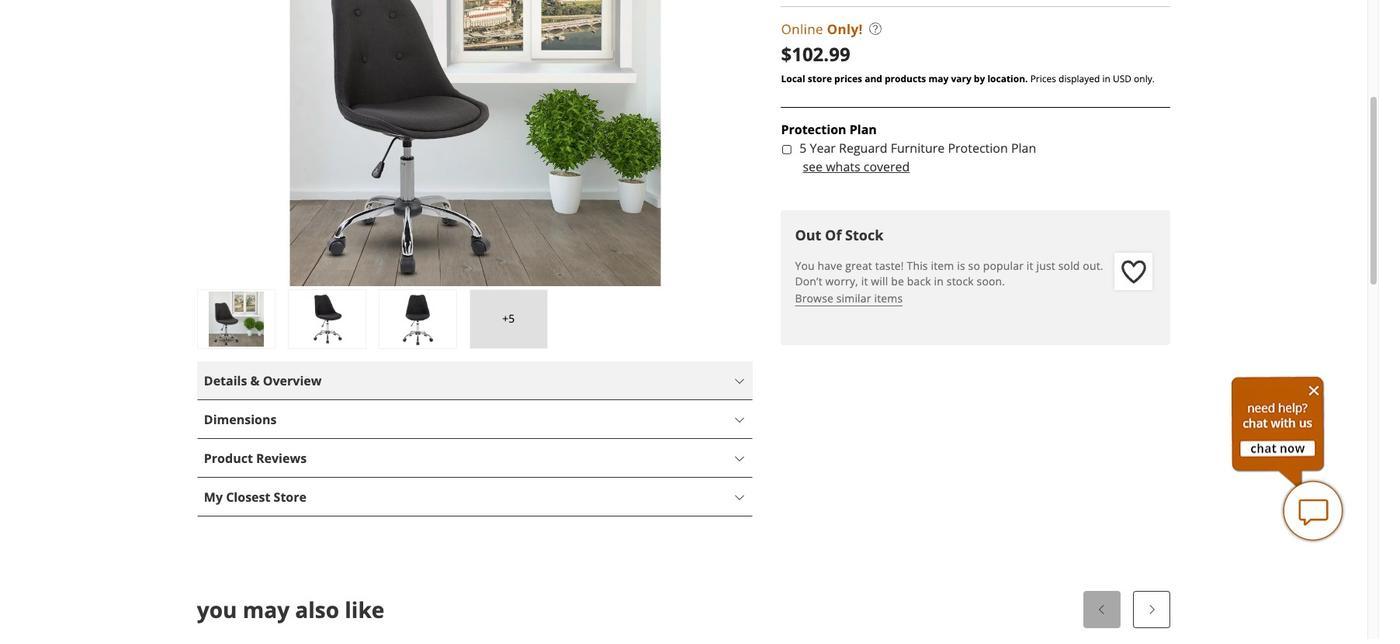 Task type: describe. For each thing, give the bounding box(es) containing it.
like
[[345, 596, 385, 625]]

+5 button
[[470, 290, 548, 349]]

just
[[1037, 259, 1056, 273]]

prices
[[835, 72, 863, 85]]

store
[[808, 72, 832, 85]]

reguard
[[839, 140, 888, 157]]

local
[[782, 72, 806, 85]]

see
[[803, 158, 823, 175]]

my
[[204, 489, 223, 506]]

vary
[[952, 72, 972, 85]]

my closest store
[[204, 489, 307, 506]]

you have great taste! this item is so popular it just sold out. don't worry, it will be back in stock soon. browse similar items
[[796, 259, 1104, 306]]

0 horizontal spatial plan
[[850, 121, 877, 138]]

whats
[[826, 158, 861, 175]]

see whats covered
[[803, 158, 910, 175]]

great
[[846, 259, 873, 273]]

1 vertical spatial protection
[[948, 140, 1009, 157]]

details
[[204, 373, 247, 390]]

products
[[885, 72, 927, 85]]

0 vertical spatial protection
[[782, 121, 847, 138]]

$102.99
[[782, 41, 851, 67]]

product reviews
[[204, 450, 307, 467]]

1 horizontal spatial plan
[[1012, 140, 1037, 157]]

items
[[875, 291, 903, 306]]

by
[[974, 72, 986, 85]]

be
[[892, 274, 905, 289]]

popular
[[984, 259, 1024, 273]]

$102.99 local store prices and products may vary by location. prices displayed in usd only.
[[782, 41, 1155, 85]]

store
[[274, 489, 307, 506]]

of
[[826, 226, 842, 245]]

you
[[796, 259, 815, 273]]

so
[[969, 259, 981, 273]]

stock
[[846, 226, 884, 245]]

5 year reguard furniture protection plan
[[800, 140, 1037, 157]]

displayed
[[1059, 72, 1101, 85]]

product reviews button
[[197, 439, 754, 478]]

and
[[865, 72, 883, 85]]



Task type: vqa. For each thing, say whether or not it's contained in the screenshot.
the rightmost Protection
yes



Task type: locate. For each thing, give the bounding box(es) containing it.
in inside $102.99 local store prices and products may vary by location. prices displayed in usd only.
[[1103, 72, 1111, 85]]

worry,
[[826, 274, 859, 289]]

closest
[[226, 489, 271, 506]]

may right you
[[243, 596, 290, 625]]

may
[[929, 72, 949, 85], [243, 596, 290, 625]]

it left will
[[862, 274, 869, 289]]

out of stock
[[796, 226, 884, 245]]

have
[[818, 259, 843, 273]]

it left just
[[1027, 259, 1034, 273]]

1 horizontal spatial may
[[929, 72, 949, 85]]

details & overview
[[204, 373, 322, 390]]

in
[[1103, 72, 1111, 85], [935, 274, 944, 289]]

don't
[[796, 274, 823, 289]]

0 horizontal spatial in
[[935, 274, 944, 289]]

soon.
[[977, 274, 1006, 289]]

year
[[810, 140, 836, 157]]

you
[[197, 596, 237, 625]]

furniture
[[891, 140, 945, 157]]

in down item
[[935, 274, 944, 289]]

out
[[796, 226, 822, 245]]

back
[[908, 274, 932, 289]]

this
[[907, 259, 928, 273]]

only.
[[1135, 72, 1155, 85]]

1 vertical spatial in
[[935, 274, 944, 289]]

5
[[800, 140, 807, 157]]

1 horizontal spatial protection
[[948, 140, 1009, 157]]

stock
[[947, 274, 974, 289]]

protection right furniture
[[948, 140, 1009, 157]]

location.
[[988, 72, 1029, 85]]

techni mobili armless task chair with buttons, black, large image
[[197, 0, 754, 286], [199, 292, 273, 347], [290, 292, 364, 347], [381, 292, 455, 347]]

similar
[[837, 291, 872, 306]]

dimensions button
[[197, 401, 754, 439]]

plan down location. at right
[[1012, 140, 1037, 157]]

0 vertical spatial in
[[1103, 72, 1111, 85]]

protection up year
[[782, 121, 847, 138]]

dimensions
[[204, 411, 277, 429]]

+5
[[503, 312, 515, 326]]

&
[[250, 373, 260, 390]]

details & overview button
[[197, 362, 754, 401]]

1 vertical spatial plan
[[1012, 140, 1037, 157]]

protection plan
[[782, 121, 877, 138]]

out.
[[1084, 259, 1104, 273]]

overview
[[263, 373, 322, 390]]

0 vertical spatial it
[[1027, 259, 1034, 273]]

protection
[[782, 121, 847, 138], [948, 140, 1009, 157]]

see whats covered button
[[803, 158, 910, 176]]

0 vertical spatial plan
[[850, 121, 877, 138]]

is
[[958, 259, 966, 273]]

0 horizontal spatial it
[[862, 274, 869, 289]]

my closest store button
[[197, 478, 754, 517]]

0 horizontal spatial may
[[243, 596, 290, 625]]

browse similar items link
[[796, 290, 903, 307]]

0 horizontal spatial protection
[[782, 121, 847, 138]]

reviews
[[256, 450, 307, 467]]

sold
[[1059, 259, 1081, 273]]

plan
[[850, 121, 877, 138], [1012, 140, 1037, 157]]

1 horizontal spatial it
[[1027, 259, 1034, 273]]

in inside you have great taste! this item is so popular it just sold out. don't worry, it will be back in stock soon. browse similar items
[[935, 274, 944, 289]]

0 vertical spatial may
[[929, 72, 949, 85]]

plan up reguard
[[850, 121, 877, 138]]

1 vertical spatial may
[[243, 596, 290, 625]]

you may also like
[[197, 596, 385, 625]]

may left vary at the top right of page
[[929, 72, 949, 85]]

prices
[[1031, 72, 1057, 85]]

1 vertical spatial it
[[862, 274, 869, 289]]

in left usd
[[1103, 72, 1111, 85]]

taste!
[[876, 259, 904, 273]]

usd
[[1114, 72, 1132, 85]]

chat bubble mobile view image
[[1283, 481, 1345, 543]]

item
[[931, 259, 955, 273]]

1 horizontal spatial in
[[1103, 72, 1111, 85]]

covered
[[864, 158, 910, 175]]

also
[[295, 596, 339, 625]]

product
[[204, 450, 253, 467]]

dialogue message for liveperson image
[[1232, 376, 1326, 488]]

may inside $102.99 local store prices and products may vary by location. prices displayed in usd only.
[[929, 72, 949, 85]]

dims image
[[870, 23, 882, 35]]

will
[[872, 274, 889, 289]]

it
[[1027, 259, 1034, 273], [862, 274, 869, 289]]

browse
[[796, 291, 834, 306]]



